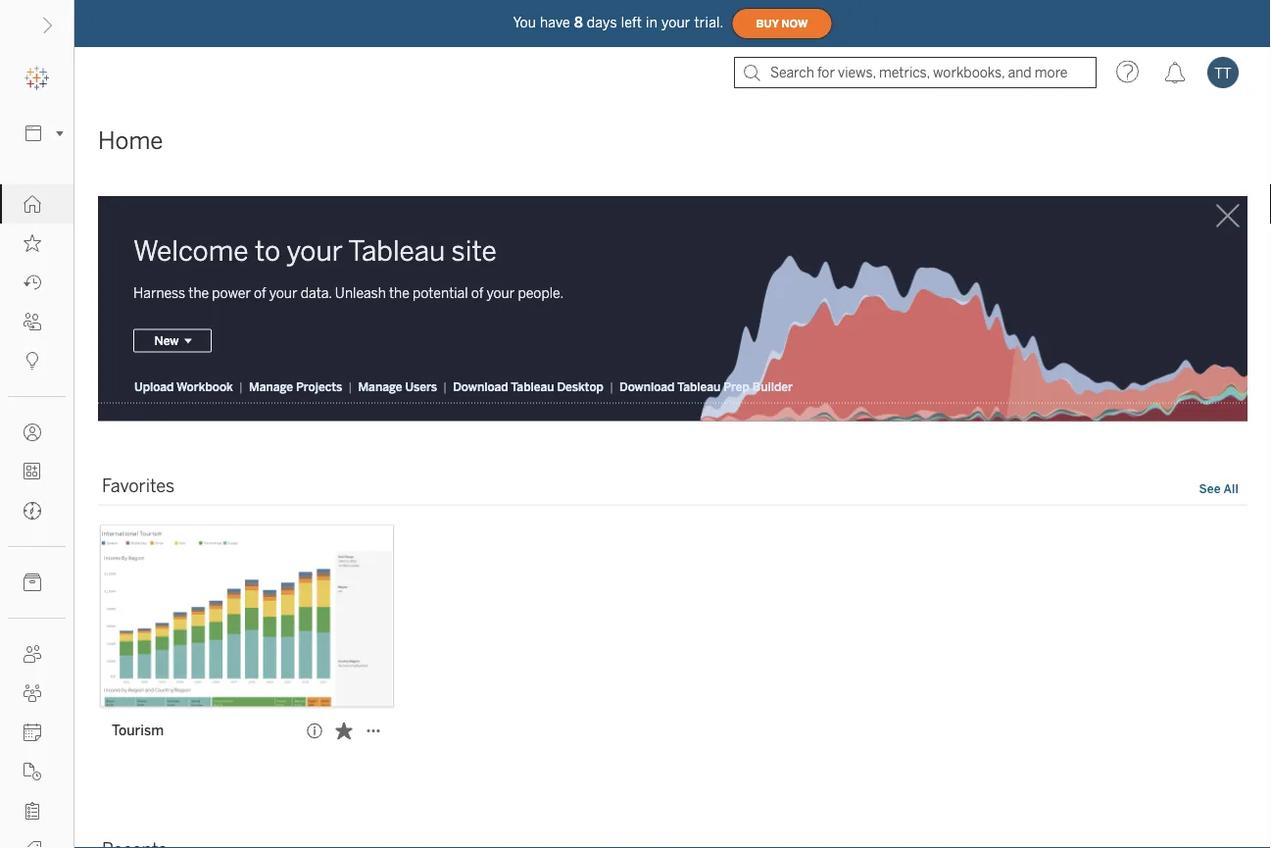 Task type: locate. For each thing, give the bounding box(es) containing it.
tableau left the prep at right top
[[678, 379, 721, 394]]

have
[[540, 14, 571, 31]]

new
[[154, 334, 179, 348]]

left
[[621, 14, 642, 31]]

2 horizontal spatial tableau
[[678, 379, 721, 394]]

2 of from the left
[[471, 285, 484, 301]]

tableau up unleash
[[348, 234, 445, 267]]

your left data. in the top of the page
[[269, 285, 298, 301]]

3 | from the left
[[443, 379, 447, 394]]

your
[[662, 14, 691, 31], [287, 234, 343, 267], [269, 285, 298, 301], [487, 285, 515, 301]]

of right power
[[254, 285, 266, 301]]

upload workbook | manage projects | manage users | download tableau desktop | download tableau prep builder
[[134, 379, 793, 394]]

desktop
[[557, 379, 604, 394]]

see
[[1200, 481, 1221, 496]]

| right the projects
[[348, 379, 352, 394]]

2 manage from the left
[[358, 379, 402, 394]]

main navigation. press the up and down arrow keys to access links. element
[[0, 184, 74, 848]]

| right the users
[[443, 379, 447, 394]]

| right workbook
[[239, 379, 243, 394]]

new button
[[133, 329, 212, 352]]

the left power
[[189, 285, 209, 301]]

download right the users
[[453, 379, 508, 394]]

0 horizontal spatial download
[[453, 379, 508, 394]]

projects
[[296, 379, 342, 394]]

|
[[239, 379, 243, 394], [348, 379, 352, 394], [443, 379, 447, 394], [610, 379, 614, 394]]

users
[[405, 379, 437, 394]]

the
[[189, 285, 209, 301], [389, 285, 410, 301]]

of right potential
[[471, 285, 484, 301]]

of
[[254, 285, 266, 301], [471, 285, 484, 301]]

favorites
[[102, 475, 175, 497]]

1 horizontal spatial manage
[[358, 379, 402, 394]]

0 horizontal spatial manage
[[249, 379, 293, 394]]

1 horizontal spatial of
[[471, 285, 484, 301]]

1 horizontal spatial the
[[389, 285, 410, 301]]

welcome
[[133, 234, 249, 267]]

tourism
[[112, 723, 164, 739]]

manage left the projects
[[249, 379, 293, 394]]

manage left the users
[[358, 379, 402, 394]]

prep
[[724, 379, 750, 394]]

harness
[[133, 285, 185, 301]]

0 horizontal spatial of
[[254, 285, 266, 301]]

| right desktop
[[610, 379, 614, 394]]

download right desktop
[[620, 379, 675, 394]]

tableau left desktop
[[511, 379, 554, 394]]

download
[[453, 379, 508, 394], [620, 379, 675, 394]]

0 horizontal spatial the
[[189, 285, 209, 301]]

welcome to your tableau site
[[133, 234, 497, 267]]

manage
[[249, 379, 293, 394], [358, 379, 402, 394]]

your left people.
[[487, 285, 515, 301]]

the right unleash
[[389, 285, 410, 301]]

tableau
[[348, 234, 445, 267], [511, 379, 554, 394], [678, 379, 721, 394]]

8
[[574, 14, 583, 31]]

in
[[646, 14, 658, 31]]

manage users link
[[357, 378, 438, 395]]

upload workbook button
[[133, 378, 234, 395]]

1 horizontal spatial download
[[620, 379, 675, 394]]



Task type: vqa. For each thing, say whether or not it's contained in the screenshot.
middle Superstore
no



Task type: describe. For each thing, give the bounding box(es) containing it.
potential
[[413, 285, 468, 301]]

unleash
[[335, 285, 386, 301]]

see all
[[1200, 481, 1239, 496]]

2 download from the left
[[620, 379, 675, 394]]

days
[[587, 14, 617, 31]]

4 | from the left
[[610, 379, 614, 394]]

data.
[[301, 285, 332, 301]]

download tableau desktop link
[[452, 378, 605, 395]]

people.
[[518, 285, 564, 301]]

site
[[452, 234, 497, 267]]

upload
[[134, 379, 174, 394]]

0 horizontal spatial tableau
[[348, 234, 445, 267]]

2 | from the left
[[348, 379, 352, 394]]

1 download from the left
[[453, 379, 508, 394]]

buy
[[756, 17, 779, 30]]

all
[[1224, 481, 1239, 496]]

buy now
[[756, 17, 808, 30]]

home
[[98, 127, 163, 155]]

download tableau prep builder link
[[619, 378, 794, 395]]

builder
[[753, 379, 793, 394]]

your right the in
[[662, 14, 691, 31]]

1 manage from the left
[[249, 379, 293, 394]]

workbook
[[177, 379, 233, 394]]

harness the power of your data. unleash the potential of your people.
[[133, 285, 564, 301]]

buy now button
[[732, 8, 833, 39]]

trial.
[[695, 14, 724, 31]]

2 the from the left
[[389, 285, 410, 301]]

your up data. in the top of the page
[[287, 234, 343, 267]]

power
[[212, 285, 251, 301]]

Search for views, metrics, workbooks, and more text field
[[734, 57, 1097, 88]]

1 of from the left
[[254, 285, 266, 301]]

now
[[782, 17, 808, 30]]

navigation panel element
[[0, 59, 74, 848]]

1 horizontal spatial tableau
[[511, 379, 554, 394]]

manage projects link
[[248, 378, 343, 395]]

you have 8 days left in your trial.
[[513, 14, 724, 31]]

see all link
[[1199, 479, 1240, 499]]

to
[[255, 234, 280, 267]]

1 the from the left
[[189, 285, 209, 301]]

you
[[513, 14, 536, 31]]

1 | from the left
[[239, 379, 243, 394]]



